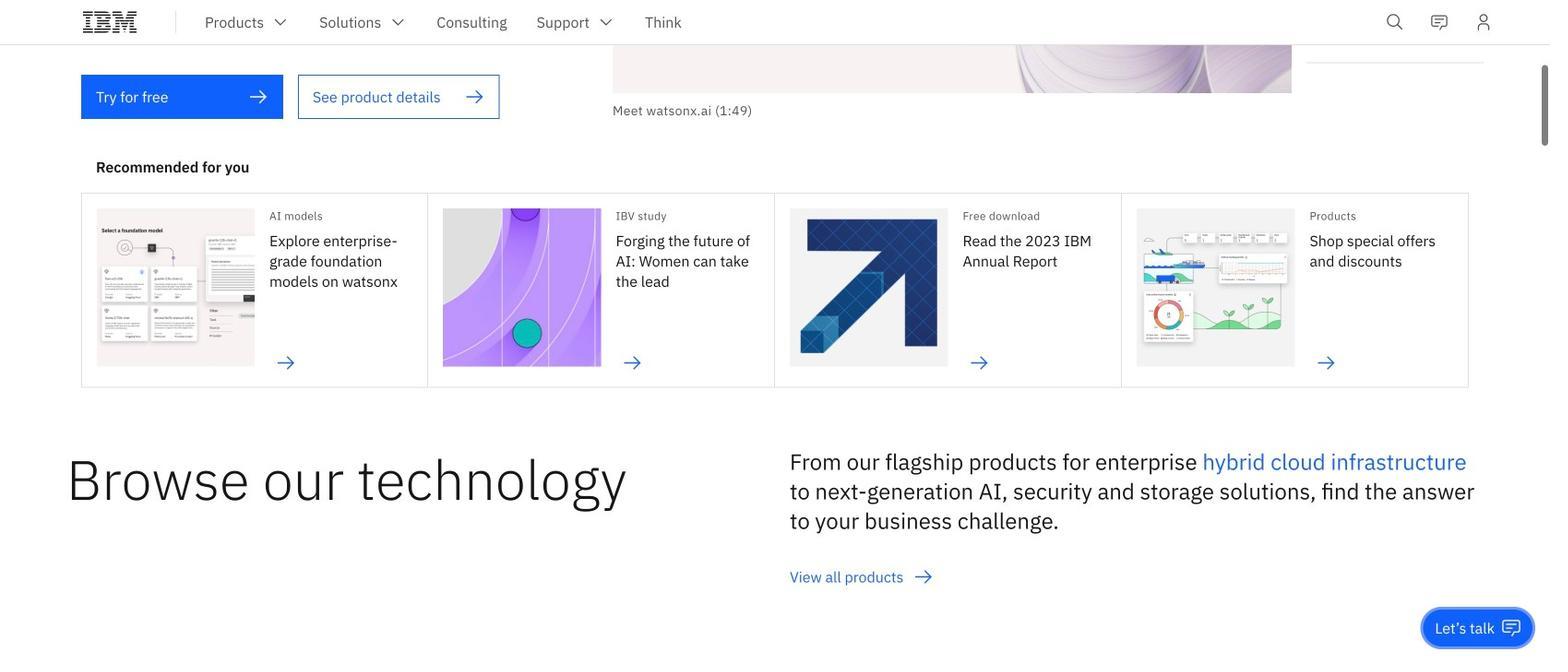Task type: describe. For each thing, give the bounding box(es) containing it.
let's talk element
[[1435, 618, 1495, 639]]



